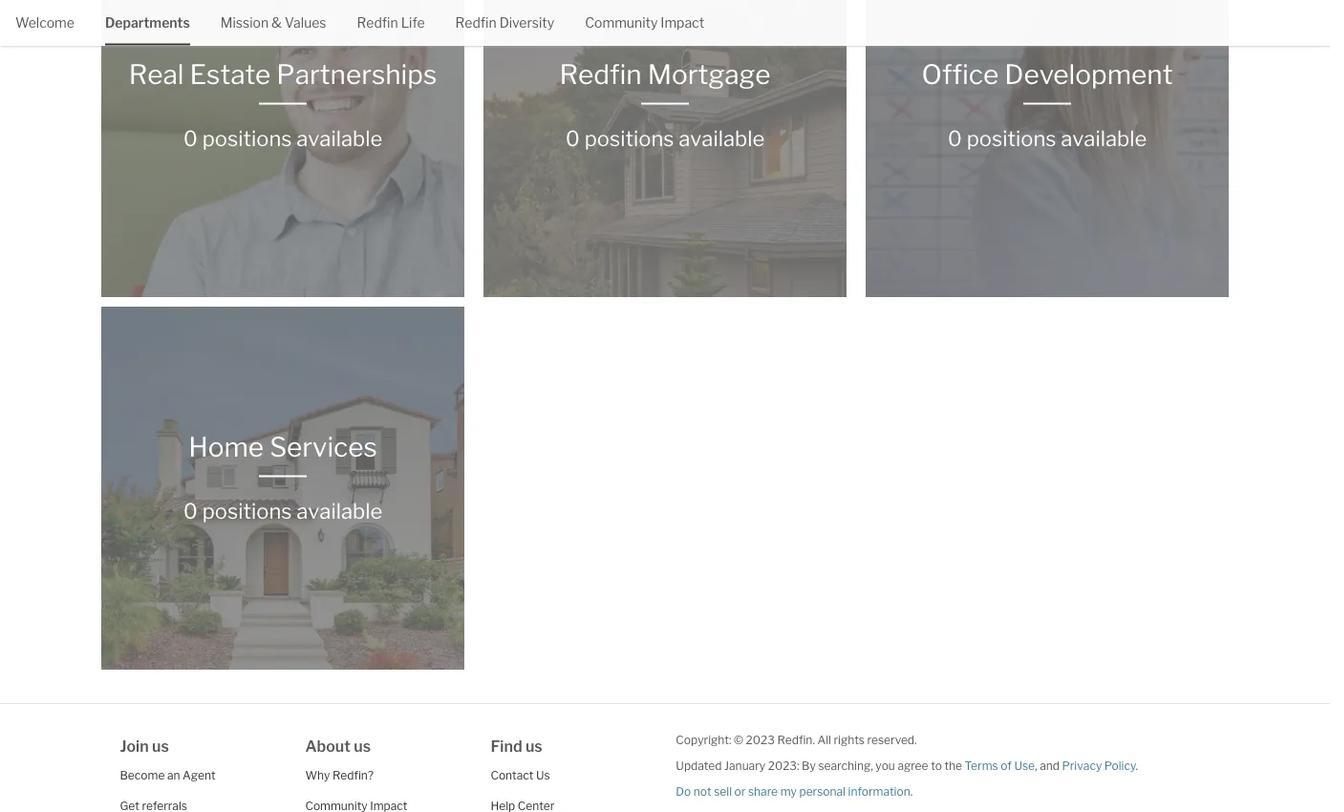 Task type: vqa. For each thing, say whether or not it's contained in the screenshot.
why redfin?
yes



Task type: describe. For each thing, give the bounding box(es) containing it.
to
[[931, 759, 943, 773]]

0 positions available for services
[[183, 498, 383, 524]]

personal
[[800, 785, 846, 799]]

terms
[[965, 759, 999, 773]]

mission
[[221, 15, 269, 31]]

terms of use link
[[965, 759, 1035, 773]]

join us
[[120, 737, 169, 756]]

us for find us
[[526, 737, 543, 756]]

0 positions available for estate
[[183, 125, 383, 151]]

do not sell or share my personal information link
[[676, 785, 911, 799]]

real estate partnerships
[[129, 58, 437, 91]]

positions for services
[[202, 498, 292, 524]]

redfin diversity link
[[456, 0, 555, 44]]

0 positions available for mortgage
[[566, 125, 765, 151]]

contact us
[[491, 769, 550, 783]]

or
[[735, 785, 746, 799]]

redfin?
[[333, 769, 374, 783]]

community impact link
[[585, 0, 705, 44]]

estate
[[190, 58, 271, 91]]

become an agent
[[120, 769, 216, 783]]

community
[[585, 15, 658, 31]]

values
[[285, 15, 327, 31]]

positions for mortgage
[[585, 125, 675, 151]]

join
[[120, 737, 149, 756]]

&
[[272, 15, 282, 31]]

all
[[818, 733, 832, 747]]

departments link
[[105, 0, 190, 44]]

by
[[802, 759, 816, 773]]

agent
[[183, 769, 216, 783]]

welcome
[[15, 15, 75, 31]]

rights
[[834, 733, 865, 747]]

0 for home
[[183, 498, 198, 524]]

do not sell or share my personal information .
[[676, 785, 913, 799]]

redfin.
[[778, 733, 815, 747]]

privacy policy link
[[1063, 759, 1136, 773]]

redfin for redfin diversity
[[456, 15, 497, 31]]

positions for estate
[[202, 125, 292, 151]]

you
[[876, 759, 896, 773]]

not
[[694, 785, 712, 799]]

partnerships
[[277, 58, 437, 91]]

us for about us
[[354, 737, 371, 756]]

impact
[[661, 15, 705, 31]]

welcome link
[[15, 0, 75, 44]]

do
[[676, 785, 691, 799]]

life
[[401, 15, 425, 31]]

home services
[[188, 431, 378, 464]]

redfin for redfin life
[[357, 15, 398, 31]]

departments
[[105, 15, 190, 31]]

about
[[305, 737, 351, 756]]

0 positions available for development
[[948, 125, 1148, 151]]

and
[[1040, 759, 1060, 773]]

of
[[1001, 759, 1012, 773]]

1 vertical spatial .
[[911, 785, 913, 799]]

real
[[129, 58, 184, 91]]

office development
[[922, 58, 1174, 91]]

us
[[536, 769, 550, 783]]

privacy
[[1063, 759, 1103, 773]]

available for estate
[[297, 125, 383, 151]]

2023:
[[768, 759, 800, 773]]

diversity
[[500, 15, 555, 31]]

home
[[188, 431, 264, 464]]

updated
[[676, 759, 722, 773]]

©
[[734, 733, 744, 747]]

redfin life
[[357, 15, 425, 31]]



Task type: locate. For each thing, give the bounding box(es) containing it.
services
[[270, 431, 378, 464]]

mission & values
[[221, 15, 327, 31]]

positions down home
[[202, 498, 292, 524]]

0 vertical spatial .
[[1136, 759, 1139, 773]]

redfin diversity
[[456, 15, 555, 31]]

us right join
[[152, 737, 169, 756]]

contact us button
[[491, 769, 550, 783]]

3 us from the left
[[526, 737, 543, 756]]

why redfin?
[[305, 769, 374, 783]]

office
[[922, 58, 999, 91]]

. down the agree
[[911, 785, 913, 799]]

us up the redfin?
[[354, 737, 371, 756]]

0 for office
[[948, 125, 963, 151]]

an
[[167, 769, 180, 783]]

my
[[781, 785, 797, 799]]

become an agent button
[[120, 769, 216, 783]]

2 us from the left
[[354, 737, 371, 756]]

redfin down 'community'
[[560, 58, 642, 91]]

available down development
[[1062, 125, 1148, 151]]

redfin left the life
[[357, 15, 398, 31]]

redfin mortgage
[[560, 58, 771, 91]]

2 horizontal spatial redfin
[[560, 58, 642, 91]]

copyright: © 2023 redfin. all rights reserved.
[[676, 733, 917, 747]]

about us
[[305, 737, 371, 756]]

why redfin? button
[[305, 769, 374, 783]]

policy
[[1105, 759, 1136, 773]]

. right "privacy"
[[1136, 759, 1139, 773]]

0 positions available
[[183, 125, 383, 151], [566, 125, 765, 151], [948, 125, 1148, 151], [183, 498, 383, 524]]

information
[[849, 785, 911, 799]]

reserved.
[[868, 733, 917, 747]]

mission & values link
[[221, 0, 327, 44]]

available
[[297, 125, 383, 151], [679, 125, 765, 151], [1062, 125, 1148, 151], [297, 498, 383, 524]]

0 positions available down real estate partnerships
[[183, 125, 383, 151]]

0 horizontal spatial .
[[911, 785, 913, 799]]

contact
[[491, 769, 534, 783]]

.
[[1136, 759, 1139, 773], [911, 785, 913, 799]]

why
[[305, 769, 330, 783]]

1 horizontal spatial us
[[354, 737, 371, 756]]

0 positions available down office development
[[948, 125, 1148, 151]]

0 horizontal spatial redfin
[[357, 15, 398, 31]]

community impact
[[585, 15, 705, 31]]

us right find
[[526, 737, 543, 756]]

january
[[725, 759, 766, 773]]

updated january 2023: by searching, you agree to the terms of use , and privacy policy .
[[676, 759, 1139, 773]]

0 horizontal spatial us
[[152, 737, 169, 756]]

redfin for redfin mortgage
[[560, 58, 642, 91]]

positions down redfin mortgage at the top of the page
[[585, 125, 675, 151]]

positions down estate
[[202, 125, 292, 151]]

share
[[749, 785, 778, 799]]

available for development
[[1062, 125, 1148, 151]]

the
[[945, 759, 963, 773]]

mortgage
[[648, 58, 771, 91]]

1 horizontal spatial .
[[1136, 759, 1139, 773]]

copyright:
[[676, 733, 732, 747]]

us for join us
[[152, 737, 169, 756]]

sell
[[714, 785, 732, 799]]

searching,
[[819, 759, 874, 773]]

development
[[1005, 58, 1174, 91]]

available down mortgage
[[679, 125, 765, 151]]

available down services
[[297, 498, 383, 524]]

redfin left diversity
[[456, 15, 497, 31]]

positions
[[202, 125, 292, 151], [585, 125, 675, 151], [967, 125, 1057, 151], [202, 498, 292, 524]]

positions down office development
[[967, 125, 1057, 151]]

0
[[183, 125, 198, 151], [566, 125, 580, 151], [948, 125, 963, 151], [183, 498, 198, 524]]

2023
[[746, 733, 775, 747]]

redfin inside "link"
[[357, 15, 398, 31]]

0 positions available down home services
[[183, 498, 383, 524]]

available for services
[[297, 498, 383, 524]]

agree
[[898, 759, 929, 773]]

positions for development
[[967, 125, 1057, 151]]

,
[[1035, 759, 1038, 773]]

find us
[[491, 737, 543, 756]]

use
[[1015, 759, 1035, 773]]

find
[[491, 737, 523, 756]]

2 horizontal spatial us
[[526, 737, 543, 756]]

available down partnerships
[[297, 125, 383, 151]]

us
[[152, 737, 169, 756], [354, 737, 371, 756], [526, 737, 543, 756]]

0 for redfin
[[566, 125, 580, 151]]

become
[[120, 769, 165, 783]]

1 horizontal spatial redfin
[[456, 15, 497, 31]]

0 for real
[[183, 125, 198, 151]]

1 us from the left
[[152, 737, 169, 756]]

redfin life link
[[357, 0, 425, 44]]

available for mortgage
[[679, 125, 765, 151]]

0 positions available down redfin mortgage at the top of the page
[[566, 125, 765, 151]]

redfin
[[357, 15, 398, 31], [456, 15, 497, 31], [560, 58, 642, 91]]



